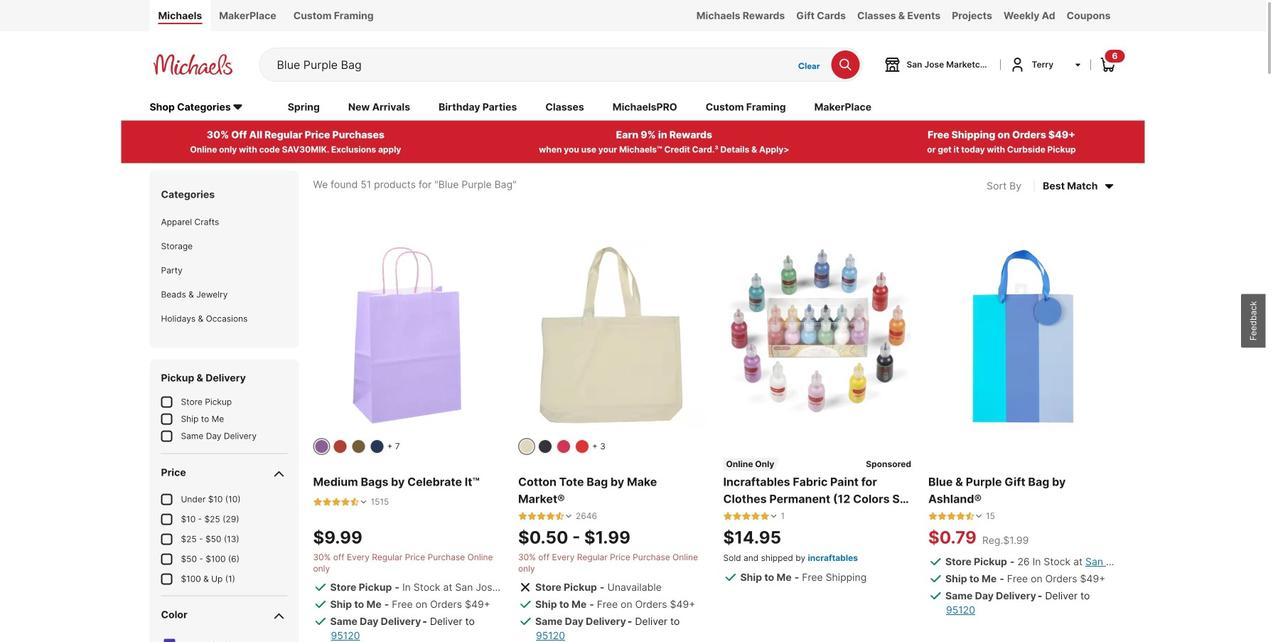 Task type: vqa. For each thing, say whether or not it's contained in the screenshot.
The All
no



Task type: describe. For each thing, give the bounding box(es) containing it.
incraftables fabric paint for clothes permanent (12 colors set - 1 oz each). tshirt paint for fabric. best 3d non toxic fabric paint for laundry, crafts, tote bags, shoes, shirts, upholstery &#x26; pillow image
[[723, 242, 911, 430]]

search button image
[[839, 57, 853, 72]]

2 cotton tote bag by make market® image from the left
[[538, 440, 552, 454]]

3 cotton tote bag by make market® image from the left
[[557, 440, 571, 454]]

1 medium bags by celebrate it™ image from the left
[[333, 440, 347, 454]]

1 medium bags by celebrate it™ image from the left
[[315, 440, 329, 454]]

2 tabler image from the left
[[751, 512, 760, 521]]

dialog for the incraftables fabric paint for clothes permanent (12 colors set - 1 oz each). tshirt paint for fabric. best 3d non toxic fabric paint for laundry, crafts, tote bags, shoes, shirts, upholstery &#x26; pillow image
[[723, 511, 785, 522]]

1 tabler image from the left
[[723, 512, 733, 521]]

5 tabler image from the left
[[947, 512, 956, 521]]

5 tabler image from the left
[[966, 512, 975, 521]]

4 tabler image from the left
[[956, 512, 966, 521]]

cotton tote bag by make market® image
[[575, 440, 589, 454]]

cotton tote bag by make market&#xae; image
[[518, 242, 706, 430]]

2 medium bags by celebrate it™ image from the left
[[352, 440, 366, 454]]

1 cotton tote bag by make market® image from the left
[[520, 440, 534, 454]]



Task type: locate. For each thing, give the bounding box(es) containing it.
2 horizontal spatial cotton tote bag by make market® image
[[557, 440, 571, 454]]

cotton tote bag by make market® image
[[520, 440, 534, 454], [538, 440, 552, 454], [557, 440, 571, 454]]

dialog
[[723, 511, 785, 522], [929, 511, 995, 522]]

0 horizontal spatial dialog
[[723, 511, 785, 522]]

Search Input field
[[277, 48, 791, 81]]

2 tabler image from the left
[[742, 512, 751, 521]]

2 medium bags by celebrate it™ image from the left
[[370, 440, 384, 454]]

1 horizontal spatial medium bags by celebrate it™ image
[[352, 440, 366, 454]]

4 tabler image from the left
[[938, 512, 947, 521]]

blue &#x26; purple gift bag by ashland&#xae; image
[[929, 242, 1117, 430]]

medium bags by celebrate it™ image
[[315, 440, 329, 454], [370, 440, 384, 454]]

dialog for 'blue &#x26; purple gift bag by ashland&#xae;' image
[[929, 511, 995, 522]]

3 tabler image from the left
[[760, 512, 770, 521]]

1 dialog from the left
[[723, 511, 785, 522]]

tabler image
[[733, 512, 742, 521], [751, 512, 760, 521], [760, 512, 770, 521], [956, 512, 966, 521], [966, 512, 975, 521]]

1 horizontal spatial dialog
[[929, 511, 995, 522]]

medium bags by celebrate it™ image
[[333, 440, 347, 454], [352, 440, 366, 454]]

1 horizontal spatial cotton tote bag by make market® image
[[538, 440, 552, 454]]

0 horizontal spatial cotton tote bag by make market® image
[[520, 440, 534, 454]]

tabler image
[[723, 512, 733, 521], [742, 512, 751, 521], [929, 512, 938, 521], [938, 512, 947, 521], [947, 512, 956, 521]]

2 dialog from the left
[[929, 511, 995, 522]]

0 horizontal spatial medium bags by celebrate it™ image
[[315, 440, 329, 454]]

3 tabler image from the left
[[929, 512, 938, 521]]

1 tabler image from the left
[[733, 512, 742, 521]]

1 horizontal spatial medium bags by celebrate it™ image
[[370, 440, 384, 454]]

0 horizontal spatial medium bags by celebrate it™ image
[[333, 440, 347, 454]]

medium bags by celebrate it&#x2122; image
[[313, 242, 501, 430]]



